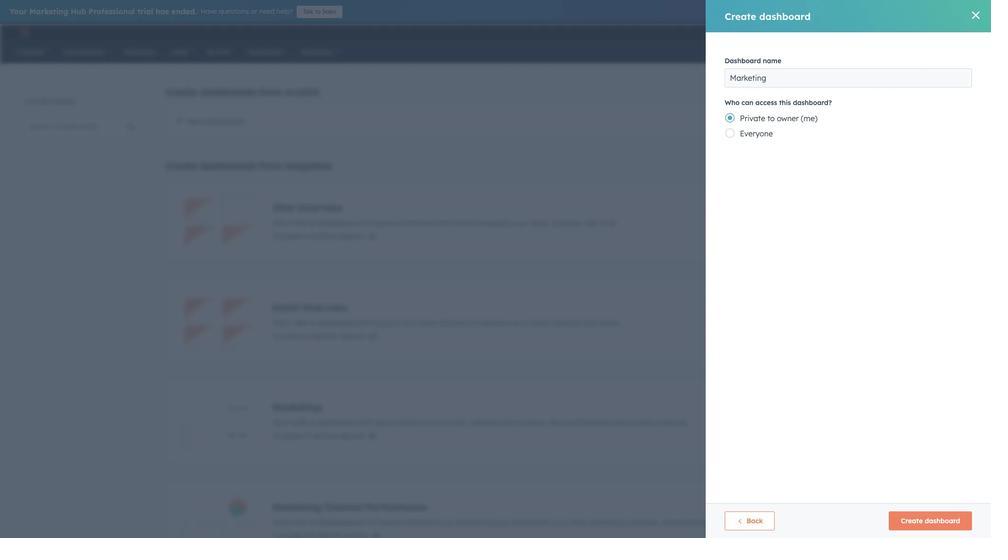 Task type: describe. For each thing, give the bounding box(es) containing it.
dashboard inside marketing start with a dashboard of 9 reports that focus on your website performance. also performance and contact activity.
[[317, 418, 356, 427]]

scratch
[[285, 86, 320, 98]]

chat.
[[600, 218, 618, 228]]

dashboard?
[[793, 98, 832, 107]]

ended.
[[171, 7, 197, 16]]

chat
[[273, 201, 295, 213]]

10
[[367, 518, 375, 527]]

dashboards for scratch
[[200, 86, 256, 98]]

professional
[[89, 7, 135, 16]]

reports inside email overview start with a dashboard of 6 reports that show the kind of requests your team receives over email.
[[374, 318, 400, 328]]

or
[[251, 7, 257, 16]]

new dashboard
[[187, 117, 244, 126]]

notifications image
[[918, 28, 926, 37]]

show for email overview
[[419, 318, 437, 328]]

of inside marketing start with a dashboard of 9 reports that focus on your website performance. also performance and contact activity.
[[358, 418, 365, 427]]

(me)
[[801, 114, 818, 123]]

requests for chat overview
[[480, 218, 510, 228]]

on inside marketing channel performance start with a dashboard of 10 reports that focus on monitoring key metrics for your core marketing channels, from landing pages to social media.
[[444, 518, 453, 527]]

default for chat overview
[[312, 231, 337, 241]]

email.
[[600, 318, 622, 328]]

back button
[[725, 512, 775, 531]]

from for templates
[[259, 160, 282, 172]]

your inside email overview start with a dashboard of 6 reports that show the kind of requests your team receives over email.
[[512, 318, 528, 328]]

your
[[10, 7, 27, 16]]

upgrade
[[806, 29, 832, 36]]

upgrade image
[[795, 28, 804, 37]]

help button
[[882, 24, 898, 39]]

2 14 from the left
[[46, 97, 53, 106]]

includes 9 default reports
[[273, 431, 365, 441]]

start inside marketing channel performance start with a dashboard of 10 reports that focus on monitoring key metrics for your core marketing channels, from landing pages to social media.
[[273, 518, 291, 527]]

team for email overview
[[530, 318, 549, 328]]

dashboard name
[[725, 57, 782, 65]]

and
[[615, 418, 629, 427]]

performance
[[566, 418, 613, 427]]

with inside marketing channel performance start with a dashboard of 10 reports that focus on monitoring key metrics for your core marketing channels, from landing pages to social media.
[[293, 518, 308, 527]]

owner
[[777, 114, 799, 123]]

reports inside marketing start with a dashboard of 9 reports that focus on your website performance. also performance and contact activity.
[[374, 418, 399, 427]]

help?
[[277, 7, 293, 16]]

music button
[[932, 24, 979, 39]]

calling icon image
[[846, 28, 854, 36]]

from for scratch
[[259, 86, 282, 98]]

overview for chat overview
[[298, 201, 343, 213]]

show for chat overview
[[419, 218, 437, 228]]

marketing for marketing
[[273, 401, 321, 413]]

have
[[201, 7, 217, 16]]

sales
[[322, 8, 337, 15]]

metrics
[[511, 518, 538, 527]]

your inside marketing start with a dashboard of 9 reports that focus on your website performance. also performance and contact activity.
[[451, 418, 467, 427]]

reports inside marketing channel performance start with a dashboard of 10 reports that focus on monitoring key metrics for your core marketing channels, from landing pages to social media.
[[378, 518, 403, 527]]

dashboard
[[725, 57, 761, 65]]

a inside email overview start with a dashboard of 6 reports that show the kind of requests your team receives over email.
[[310, 318, 315, 328]]

music
[[948, 28, 965, 35]]

that inside email overview start with a dashboard of 6 reports that show the kind of requests your team receives over email.
[[402, 318, 417, 328]]

6 inside chat overview start with a dashboard of 6 reports that show the kind of requests your team receives over chat.
[[367, 218, 372, 228]]

this
[[779, 98, 791, 107]]

1-
[[23, 97, 29, 106]]

everyone
[[740, 129, 773, 138]]

to for private
[[768, 114, 775, 123]]

private to owner (me)
[[740, 114, 818, 123]]

marketing
[[588, 518, 624, 527]]

who
[[725, 98, 740, 107]]

with inside email overview start with a dashboard of 6 reports that show the kind of requests your team receives over email.
[[293, 318, 308, 328]]

for
[[540, 518, 550, 527]]

new
[[187, 117, 203, 126]]

private
[[740, 114, 766, 123]]

hubspot image
[[17, 26, 29, 37]]

over for chat overview
[[583, 218, 598, 228]]

includes for chat
[[273, 231, 303, 241]]

default for email overview
[[312, 331, 337, 341]]

need
[[259, 7, 275, 16]]

that inside marketing channel performance start with a dashboard of 10 reports that focus on monitoring key metrics for your core marketing channels, from landing pages to social media.
[[406, 518, 420, 527]]

your inside marketing channel performance start with a dashboard of 10 reports that focus on monitoring key metrics for your core marketing channels, from landing pages to social media.
[[552, 518, 568, 527]]

create dashboard button
[[889, 512, 972, 531]]

back
[[747, 517, 763, 526]]

trial
[[138, 7, 153, 16]]

0 horizontal spatial create dashboard
[[725, 10, 811, 22]]

performance.
[[499, 418, 547, 427]]

create dashboards from scratch
[[166, 86, 320, 98]]

questions
[[219, 7, 249, 16]]

Dashboard name text field
[[725, 69, 972, 88]]

6 inside email overview start with a dashboard of 6 reports that show the kind of requests your team receives over email.
[[367, 318, 372, 328]]

marketing for marketing channel performance
[[273, 501, 321, 513]]

settings image
[[902, 28, 910, 36]]

dashboards for templates
[[200, 160, 256, 172]]

marketplaces button
[[860, 24, 880, 39]]

includes 6 default reports for chat
[[273, 231, 365, 241]]

performance
[[366, 501, 427, 513]]

channel
[[324, 501, 363, 513]]

calling icon button
[[842, 25, 858, 38]]

includes for marketing
[[273, 431, 303, 441]]



Task type: vqa. For each thing, say whether or not it's contained in the screenshot.
fourth the start from the bottom of the page
yes



Task type: locate. For each thing, give the bounding box(es) containing it.
receives
[[551, 218, 580, 228], [551, 318, 580, 328]]

on
[[440, 418, 449, 427], [444, 518, 453, 527]]

show inside chat overview start with a dashboard of 6 reports that show the kind of requests your team receives over chat.
[[419, 218, 437, 228]]

9
[[367, 418, 371, 427], [305, 431, 309, 441]]

kind inside email overview start with a dashboard of 6 reports that show the kind of requests your team receives over email.
[[453, 318, 468, 328]]

includes 6 default reports for email
[[273, 331, 365, 341]]

14
[[29, 97, 36, 106], [46, 97, 53, 106]]

1 vertical spatial on
[[444, 518, 453, 527]]

0 vertical spatial to
[[315, 8, 321, 15]]

1 horizontal spatial 9
[[367, 418, 371, 427]]

4 with from the top
[[293, 518, 308, 527]]

marketing up includes 9 default reports
[[273, 401, 321, 413]]

2 team from the top
[[530, 318, 549, 328]]

pages
[[710, 518, 732, 527]]

3 start from the top
[[273, 418, 291, 427]]

notifications button
[[914, 24, 930, 39]]

1 includes 6 default reports from the top
[[273, 231, 365, 241]]

0 vertical spatial team
[[530, 218, 549, 228]]

1 vertical spatial show
[[419, 318, 437, 328]]

create inside 'button'
[[901, 517, 923, 526]]

1 requests from the top
[[480, 218, 510, 228]]

1 vertical spatial focus
[[422, 518, 442, 527]]

kind for email overview
[[453, 318, 468, 328]]

receives inside email overview start with a dashboard of 6 reports that show the kind of requests your team receives over email.
[[551, 318, 580, 328]]

receives for email overview
[[551, 318, 580, 328]]

kind inside chat overview start with a dashboard of 6 reports that show the kind of requests your team receives over chat.
[[453, 218, 468, 228]]

templates
[[285, 160, 332, 172]]

overview right email
[[302, 301, 348, 313]]

team
[[530, 218, 549, 228], [530, 318, 549, 328]]

includes
[[273, 231, 303, 241], [273, 331, 303, 341], [273, 431, 303, 441]]

2 show from the top
[[419, 318, 437, 328]]

New dashboard checkbox
[[166, 106, 948, 137]]

2 over from the top
[[583, 318, 598, 328]]

that inside marketing start with a dashboard of 9 reports that focus on your website performance. also performance and contact activity.
[[402, 418, 416, 427]]

receives left chat.
[[551, 218, 580, 228]]

includes 6 default reports down email
[[273, 331, 365, 341]]

focus inside marketing channel performance start with a dashboard of 10 reports that focus on monitoring key metrics for your core marketing channels, from landing pages to social media.
[[422, 518, 442, 527]]

1 vertical spatial team
[[530, 318, 549, 328]]

hubspot link
[[11, 26, 36, 37]]

0 vertical spatial over
[[583, 218, 598, 228]]

1 vertical spatial dashboards
[[200, 160, 256, 172]]

0 vertical spatial default
[[312, 231, 337, 241]]

settings link
[[900, 26, 912, 36]]

marketing inside marketing start with a dashboard of 9 reports that focus on your website performance. also performance and contact activity.
[[273, 401, 321, 413]]

can
[[742, 98, 754, 107]]

receives inside chat overview start with a dashboard of 6 reports that show the kind of requests your team receives over chat.
[[551, 218, 580, 228]]

over
[[583, 218, 598, 228], [583, 318, 598, 328]]

2 receives from the top
[[551, 318, 580, 328]]

with inside marketing start with a dashboard of 9 reports that focus on your website performance. also performance and contact activity.
[[293, 418, 308, 427]]

includes 6 default reports
[[273, 231, 365, 241], [273, 331, 365, 341]]

the for email overview
[[439, 318, 451, 328]]

2 with from the top
[[293, 318, 308, 328]]

the inside email overview start with a dashboard of 6 reports that show the kind of requests your team receives over email.
[[439, 318, 451, 328]]

1 vertical spatial create dashboard
[[901, 517, 961, 526]]

1 vertical spatial default
[[312, 331, 337, 341]]

1 vertical spatial marketing
[[273, 401, 321, 413]]

1 14 from the left
[[29, 97, 36, 106]]

team inside email overview start with a dashboard of 6 reports that show the kind of requests your team receives over email.
[[530, 318, 549, 328]]

0 vertical spatial kind
[[453, 218, 468, 228]]

none checkbox containing marketing channel performance
[[166, 479, 948, 539]]

1-14 of 14 results
[[23, 97, 75, 106]]

0 vertical spatial from
[[259, 86, 282, 98]]

default
[[312, 231, 337, 241], [312, 331, 337, 341], [312, 431, 337, 441]]

1 over from the top
[[583, 218, 598, 228]]

channels,
[[627, 518, 660, 527]]

0 vertical spatial receives
[[551, 218, 580, 228]]

dashboard inside marketing channel performance start with a dashboard of 10 reports that focus on monitoring key metrics for your core marketing channels, from landing pages to social media.
[[317, 518, 356, 527]]

your
[[512, 218, 528, 228], [512, 318, 528, 328], [451, 418, 467, 427], [552, 518, 568, 527]]

kind for chat overview
[[453, 218, 468, 228]]

menu item
[[839, 24, 841, 39]]

dashboard inside create dashboard 'button'
[[925, 517, 961, 526]]

0 vertical spatial includes
[[273, 231, 303, 241]]

0 vertical spatial the
[[439, 218, 451, 228]]

website
[[469, 418, 497, 427]]

over left email. on the bottom of the page
[[583, 318, 598, 328]]

dashboard inside email overview start with a dashboard of 6 reports that show the kind of requests your team receives over email.
[[317, 318, 356, 328]]

1 vertical spatial 9
[[305, 431, 309, 441]]

monitoring
[[455, 518, 494, 527]]

0 vertical spatial includes 6 default reports
[[273, 231, 365, 241]]

dashboards
[[200, 86, 256, 98], [200, 160, 256, 172]]

access
[[756, 98, 778, 107]]

0 vertical spatial dashboards
[[200, 86, 256, 98]]

on inside marketing start with a dashboard of 9 reports that focus on your website performance. also performance and contact activity.
[[440, 418, 449, 427]]

contact
[[631, 418, 658, 427]]

1 vertical spatial includes
[[273, 331, 303, 341]]

dashboards down new dashboard
[[200, 160, 256, 172]]

2 vertical spatial from
[[662, 518, 679, 527]]

2 start from the top
[[273, 318, 291, 328]]

1 vertical spatial includes 6 default reports
[[273, 331, 365, 341]]

reports inside chat overview start with a dashboard of 6 reports that show the kind of requests your team receives over chat.
[[374, 218, 400, 228]]

1 vertical spatial from
[[259, 160, 282, 172]]

greg robinson image
[[938, 27, 946, 36]]

1 horizontal spatial to
[[734, 518, 742, 527]]

over left chat.
[[583, 218, 598, 228]]

overview right chat
[[298, 201, 343, 213]]

with
[[293, 218, 308, 228], [293, 318, 308, 328], [293, 418, 308, 427], [293, 518, 308, 527]]

over inside email overview start with a dashboard of 6 reports that show the kind of requests your team receives over email.
[[583, 318, 598, 328]]

dashboard
[[759, 10, 811, 22], [205, 117, 244, 126], [317, 218, 356, 228], [317, 318, 356, 328], [317, 418, 356, 427], [925, 517, 961, 526], [317, 518, 356, 527]]

a inside marketing start with a dashboard of 9 reports that focus on your website performance. also performance and contact activity.
[[310, 418, 315, 427]]

email
[[273, 301, 300, 313]]

default for marketing
[[312, 431, 337, 441]]

focus inside marketing start with a dashboard of 9 reports that focus on your website performance. also performance and contact activity.
[[418, 418, 438, 427]]

results
[[55, 97, 75, 106]]

talk to sales button
[[297, 6, 343, 18]]

start inside email overview start with a dashboard of 6 reports that show the kind of requests your team receives over email.
[[273, 318, 291, 328]]

that
[[402, 218, 417, 228], [402, 318, 417, 328], [402, 418, 416, 427], [406, 518, 420, 527]]

marketing channel performance start with a dashboard of 10 reports that focus on monitoring key metrics for your core marketing channels, from landing pages to social media.
[[273, 501, 791, 527]]

1 kind from the top
[[453, 218, 468, 228]]

a inside marketing channel performance start with a dashboard of 10 reports that focus on monitoring key metrics for your core marketing channels, from landing pages to social media.
[[310, 518, 315, 527]]

close image
[[969, 8, 976, 16], [972, 11, 980, 19]]

requests inside email overview start with a dashboard of 6 reports that show the kind of requests your team receives over email.
[[480, 318, 510, 328]]

2 kind from the top
[[453, 318, 468, 328]]

6
[[367, 218, 372, 228], [305, 231, 310, 241], [367, 318, 372, 328], [305, 331, 310, 341]]

2 requests from the top
[[480, 318, 510, 328]]

from
[[259, 86, 282, 98], [259, 160, 282, 172], [662, 518, 679, 527]]

to left social
[[734, 518, 742, 527]]

1 start from the top
[[273, 218, 291, 228]]

to down access
[[768, 114, 775, 123]]

social
[[744, 518, 765, 527]]

2 vertical spatial default
[[312, 431, 337, 441]]

1 show from the top
[[419, 218, 437, 228]]

your inside chat overview start with a dashboard of 6 reports that show the kind of requests your team receives over chat.
[[512, 218, 528, 228]]

0 horizontal spatial to
[[315, 8, 321, 15]]

create dashboard inside 'button'
[[901, 517, 961, 526]]

1 vertical spatial over
[[583, 318, 598, 328]]

team for chat overview
[[530, 218, 549, 228]]

from left landing
[[662, 518, 679, 527]]

start
[[273, 218, 291, 228], [273, 318, 291, 328], [273, 418, 291, 427], [273, 518, 291, 527]]

1 includes from the top
[[273, 231, 303, 241]]

create
[[725, 10, 757, 22], [166, 86, 197, 98], [166, 160, 197, 172], [901, 517, 923, 526]]

your marketing hub professional trial has ended. have questions or need help?
[[10, 7, 293, 16]]

kind
[[453, 218, 468, 228], [453, 318, 468, 328]]

has
[[156, 7, 169, 16]]

2 includes from the top
[[273, 331, 303, 341]]

3 a from the top
[[310, 418, 315, 427]]

3 with from the top
[[293, 418, 308, 427]]

0 vertical spatial marketing
[[29, 7, 68, 16]]

dashboard inside new dashboard checkbox
[[205, 117, 244, 126]]

menu
[[789, 24, 980, 39]]

from left templates
[[259, 160, 282, 172]]

Search search field
[[23, 117, 142, 136]]

dashboard inside chat overview start with a dashboard of 6 reports that show the kind of requests your team receives over chat.
[[317, 218, 356, 228]]

that inside chat overview start with a dashboard of 6 reports that show the kind of requests your team receives over chat.
[[402, 218, 417, 228]]

the for chat overview
[[439, 218, 451, 228]]

talk to sales
[[303, 8, 337, 15]]

includes 6 default reports down chat
[[273, 231, 365, 241]]

1 horizontal spatial 14
[[46, 97, 53, 106]]

start inside chat overview start with a dashboard of 6 reports that show the kind of requests your team receives over chat.
[[273, 218, 291, 228]]

1 dashboards from the top
[[200, 86, 256, 98]]

0 vertical spatial on
[[440, 418, 449, 427]]

receives for chat overview
[[551, 218, 580, 228]]

requests
[[480, 218, 510, 228], [480, 318, 510, 328]]

create dashboard
[[725, 10, 811, 22], [901, 517, 961, 526]]

1 vertical spatial kind
[[453, 318, 468, 328]]

name
[[763, 57, 782, 65]]

1 vertical spatial overview
[[302, 301, 348, 313]]

over inside chat overview start with a dashboard of 6 reports that show the kind of requests your team receives over chat.
[[583, 218, 598, 228]]

2 horizontal spatial to
[[768, 114, 775, 123]]

1 horizontal spatial create dashboard
[[901, 517, 961, 526]]

marketing left hub on the top left
[[29, 7, 68, 16]]

with inside chat overview start with a dashboard of 6 reports that show the kind of requests your team receives over chat.
[[293, 218, 308, 228]]

9 inside marketing start with a dashboard of 9 reports that focus on your website performance. also performance and contact activity.
[[367, 418, 371, 427]]

media.
[[767, 518, 791, 527]]

1 a from the top
[[310, 218, 315, 228]]

receives left email. on the bottom of the page
[[551, 318, 580, 328]]

2 the from the top
[[439, 318, 451, 328]]

start inside marketing start with a dashboard of 9 reports that focus on your website performance. also performance and contact activity.
[[273, 418, 291, 427]]

1 receives from the top
[[551, 218, 580, 228]]

1 with from the top
[[293, 218, 308, 228]]

0 horizontal spatial 14
[[29, 97, 36, 106]]

from left scratch in the top left of the page
[[259, 86, 282, 98]]

1 vertical spatial requests
[[480, 318, 510, 328]]

a
[[310, 218, 315, 228], [310, 318, 315, 328], [310, 418, 315, 427], [310, 518, 315, 527]]

team inside chat overview start with a dashboard of 6 reports that show the kind of requests your team receives over chat.
[[530, 218, 549, 228]]

1 the from the top
[[439, 218, 451, 228]]

marketing
[[29, 7, 68, 16], [273, 401, 321, 413], [273, 501, 321, 513]]

0 vertical spatial show
[[419, 218, 437, 228]]

to inside button
[[315, 8, 321, 15]]

1 vertical spatial the
[[439, 318, 451, 328]]

2 vertical spatial to
[[734, 518, 742, 527]]

of inside marketing channel performance start with a dashboard of 10 reports that focus on monitoring key metrics for your core marketing channels, from landing pages to social media.
[[358, 518, 365, 527]]

also
[[549, 418, 564, 427]]

marketing inside marketing channel performance start with a dashboard of 10 reports that focus on monitoring key metrics for your core marketing channels, from landing pages to social media.
[[273, 501, 321, 513]]

focus
[[418, 418, 438, 427], [422, 518, 442, 527]]

to inside marketing channel performance start with a dashboard of 10 reports that focus on monitoring key metrics for your core marketing channels, from landing pages to social media.
[[734, 518, 742, 527]]

email overview start with a dashboard of 6 reports that show the kind of requests your team receives over email.
[[273, 301, 622, 328]]

dashboards up new dashboard
[[200, 86, 256, 98]]

marketplaces image
[[866, 28, 874, 37]]

talk
[[303, 8, 314, 15]]

3 includes from the top
[[273, 431, 303, 441]]

help image
[[886, 28, 894, 37]]

None checkbox
[[166, 179, 948, 264], [166, 279, 948, 364], [166, 379, 948, 464], [166, 179, 948, 264], [166, 279, 948, 364], [166, 379, 948, 464]]

marketing start with a dashboard of 9 reports that focus on your website performance. also performance and contact activity.
[[273, 401, 688, 427]]

key
[[497, 518, 509, 527]]

menu containing music
[[789, 24, 980, 39]]

4 a from the top
[[310, 518, 315, 527]]

2 vertical spatial marketing
[[273, 501, 321, 513]]

0 vertical spatial focus
[[418, 418, 438, 427]]

1 vertical spatial receives
[[551, 318, 580, 328]]

marketing left channel
[[273, 501, 321, 513]]

2 includes 6 default reports from the top
[[273, 331, 365, 341]]

1 team from the top
[[530, 218, 549, 228]]

on left "monitoring"
[[444, 518, 453, 527]]

a inside chat overview start with a dashboard of 6 reports that show the kind of requests your team receives over chat.
[[310, 218, 315, 228]]

to for talk
[[315, 8, 321, 15]]

0 horizontal spatial 9
[[305, 431, 309, 441]]

hub
[[71, 7, 86, 16]]

core
[[570, 518, 586, 527]]

over for email overview
[[583, 318, 598, 328]]

overview for email overview
[[302, 301, 348, 313]]

0 vertical spatial 9
[[367, 418, 371, 427]]

chat overview start with a dashboard of 6 reports that show the kind of requests your team receives over chat.
[[273, 201, 618, 228]]

the inside chat overview start with a dashboard of 6 reports that show the kind of requests your team receives over chat.
[[439, 218, 451, 228]]

activity.
[[660, 418, 688, 427]]

2 a from the top
[[310, 318, 315, 328]]

includes for email
[[273, 331, 303, 341]]

show inside email overview start with a dashboard of 6 reports that show the kind of requests your team receives over email.
[[419, 318, 437, 328]]

0 vertical spatial create dashboard
[[725, 10, 811, 22]]

None checkbox
[[166, 479, 948, 539]]

reports
[[374, 218, 400, 228], [339, 231, 365, 241], [374, 318, 400, 328], [339, 331, 365, 341], [374, 418, 399, 427], [339, 431, 365, 441], [378, 518, 403, 527]]

from inside marketing channel performance start with a dashboard of 10 reports that focus on monitoring key metrics for your core marketing channels, from landing pages to social media.
[[662, 518, 679, 527]]

on left website
[[440, 418, 449, 427]]

4 start from the top
[[273, 518, 291, 527]]

requests inside chat overview start with a dashboard of 6 reports that show the kind of requests your team receives over chat.
[[480, 218, 510, 228]]

2 vertical spatial includes
[[273, 431, 303, 441]]

overview inside email overview start with a dashboard of 6 reports that show the kind of requests your team receives over email.
[[302, 301, 348, 313]]

landing
[[681, 518, 708, 527]]

of
[[38, 97, 44, 106], [358, 218, 365, 228], [470, 218, 477, 228], [358, 318, 365, 328], [470, 318, 477, 328], [358, 418, 365, 427], [358, 518, 365, 527]]

1 vertical spatial to
[[768, 114, 775, 123]]

to right talk
[[315, 8, 321, 15]]

who can access this dashboard?
[[725, 98, 832, 107]]

0 vertical spatial overview
[[298, 201, 343, 213]]

overview inside chat overview start with a dashboard of 6 reports that show the kind of requests your team receives over chat.
[[298, 201, 343, 213]]

requests for email overview
[[480, 318, 510, 328]]

create dashboards from templates
[[166, 160, 332, 172]]

0 vertical spatial requests
[[480, 218, 510, 228]]

2 dashboards from the top
[[200, 160, 256, 172]]

the
[[439, 218, 451, 228], [439, 318, 451, 328]]



